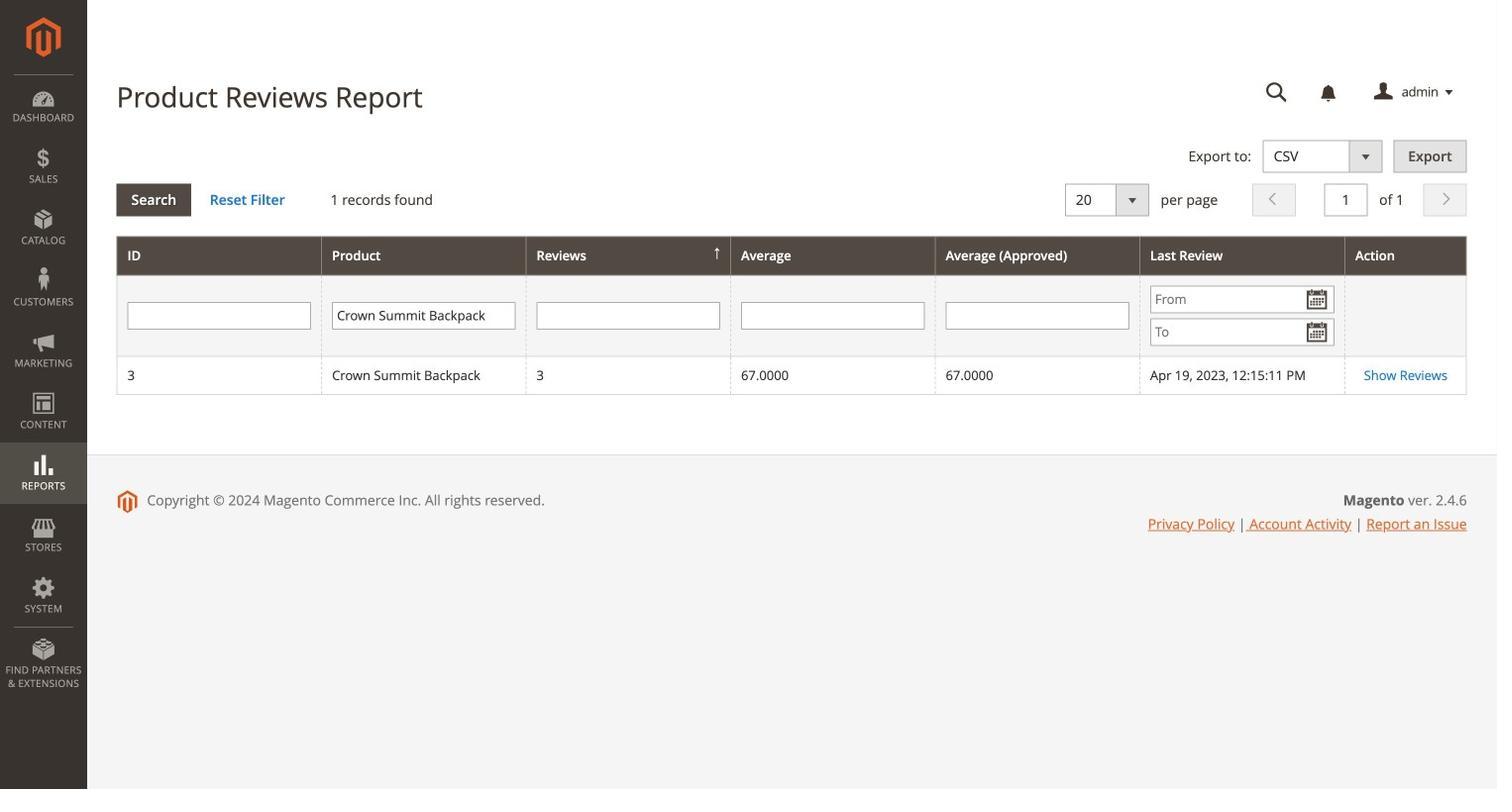 Task type: locate. For each thing, give the bounding box(es) containing it.
To text field
[[1150, 318, 1335, 346]]

None text field
[[1252, 75, 1302, 110], [332, 302, 516, 330], [537, 302, 720, 330], [946, 302, 1130, 330], [1252, 75, 1302, 110], [332, 302, 516, 330], [537, 302, 720, 330], [946, 302, 1130, 330]]

magento admin panel image
[[26, 17, 61, 57]]

None text field
[[1324, 184, 1368, 217], [127, 302, 311, 330], [741, 302, 925, 330], [1324, 184, 1368, 217], [127, 302, 311, 330], [741, 302, 925, 330]]

menu bar
[[0, 74, 87, 701]]

From text field
[[1150, 286, 1335, 313]]



